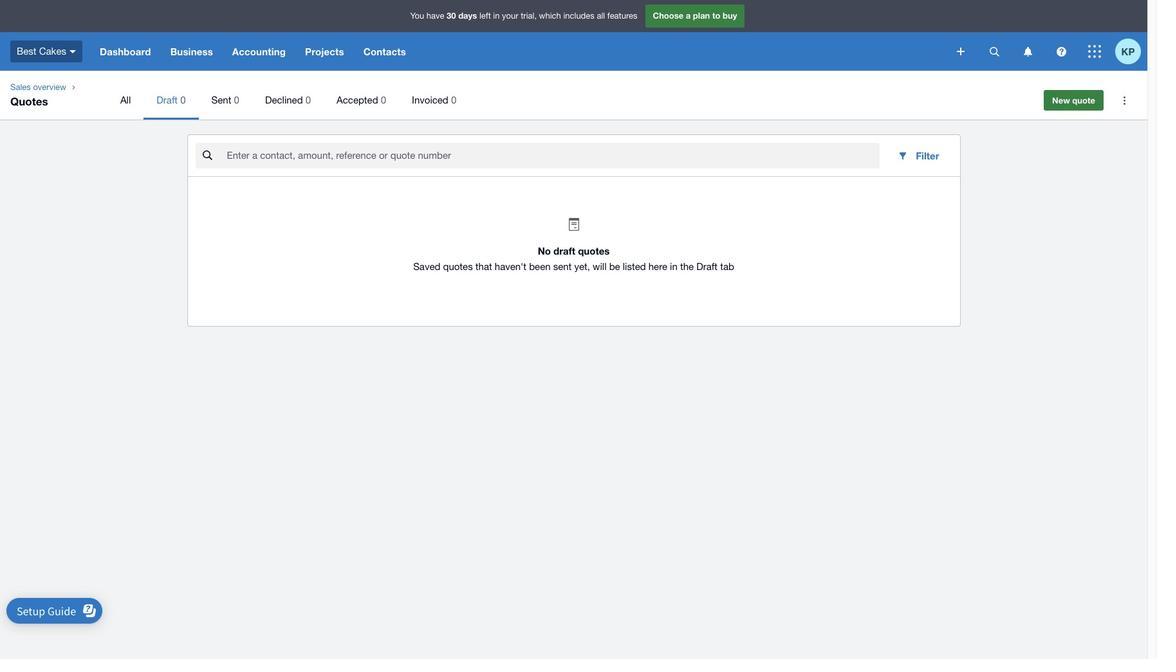 Task type: describe. For each thing, give the bounding box(es) containing it.
no draft quotes saved quotes that haven't been sent yet, will be listed here in the draft tab
[[413, 245, 734, 272]]

have
[[427, 11, 445, 21]]

been
[[529, 261, 551, 272]]

sent 0
[[212, 95, 239, 106]]

buy
[[723, 10, 737, 21]]

contacts
[[364, 46, 406, 57]]

your
[[502, 11, 519, 21]]

0 for declined 0
[[306, 95, 311, 106]]

choose
[[653, 10, 684, 21]]

overview
[[33, 82, 66, 92]]

cakes
[[39, 46, 66, 56]]

which
[[539, 11, 561, 21]]

0 for sent 0
[[234, 95, 239, 106]]

kp button
[[1116, 32, 1148, 71]]

to
[[713, 10, 721, 21]]

shortcuts image
[[1112, 88, 1138, 113]]

1 horizontal spatial svg image
[[1024, 47, 1032, 56]]

in inside you have 30 days left in your trial, which includes all features
[[493, 11, 500, 21]]

the
[[680, 261, 694, 272]]

haven't
[[495, 261, 527, 272]]

in inside no draft quotes saved quotes that haven't been sent yet, will be listed here in the draft tab
[[670, 261, 678, 272]]

0 for accepted 0
[[381, 95, 386, 106]]

that
[[476, 261, 492, 272]]

invoiced
[[412, 95, 449, 106]]

new quote
[[1053, 95, 1096, 106]]

dashboard link
[[90, 32, 161, 71]]

business button
[[161, 32, 223, 71]]

draft
[[554, 245, 576, 257]]

new
[[1053, 95, 1070, 106]]

accounting button
[[223, 32, 296, 71]]

plan
[[693, 10, 710, 21]]

will
[[593, 261, 607, 272]]

sales
[[10, 82, 31, 92]]

kp
[[1122, 45, 1135, 57]]

sent
[[553, 261, 572, 272]]

invoiced 0
[[412, 95, 457, 106]]

all
[[597, 11, 605, 21]]

quotes
[[10, 95, 48, 108]]

declined 0
[[265, 95, 311, 106]]

draft 0
[[157, 95, 186, 106]]

accounting
[[232, 46, 286, 57]]

here
[[649, 261, 668, 272]]



Task type: locate. For each thing, give the bounding box(es) containing it.
1 horizontal spatial draft
[[697, 261, 718, 272]]

banner containing kp
[[0, 0, 1148, 71]]

contacts button
[[354, 32, 416, 71]]

0 horizontal spatial quotes
[[443, 261, 473, 272]]

0 vertical spatial draft
[[157, 95, 178, 106]]

best cakes button
[[0, 32, 90, 71]]

saved
[[413, 261, 441, 272]]

in right left on the top left of page
[[493, 11, 500, 21]]

banner
[[0, 0, 1148, 71]]

dashboard
[[100, 46, 151, 57]]

all
[[120, 95, 131, 106]]

draft inside no draft quotes saved quotes that haven't been sent yet, will be listed here in the draft tab
[[697, 261, 718, 272]]

5 0 from the left
[[451, 95, 457, 106]]

3 0 from the left
[[306, 95, 311, 106]]

quotes left that
[[443, 261, 473, 272]]

0 horizontal spatial svg image
[[957, 48, 965, 55]]

days
[[458, 10, 477, 21]]

0 right 'invoiced'
[[451, 95, 457, 106]]

no
[[538, 245, 551, 257]]

draft inside quotes element
[[157, 95, 178, 106]]

left
[[480, 11, 491, 21]]

0
[[180, 95, 186, 106], [234, 95, 239, 106], [306, 95, 311, 106], [381, 95, 386, 106], [451, 95, 457, 106]]

projects button
[[296, 32, 354, 71]]

0 left the sent
[[180, 95, 186, 106]]

features
[[608, 11, 638, 21]]

best
[[17, 46, 36, 56]]

sales overview link
[[5, 81, 71, 94]]

0 right 'declined'
[[306, 95, 311, 106]]

you have 30 days left in your trial, which includes all features
[[410, 10, 638, 21]]

choose a plan to buy
[[653, 10, 737, 21]]

tab
[[720, 261, 734, 272]]

draft
[[157, 95, 178, 106], [697, 261, 718, 272]]

draft right the at right top
[[697, 261, 718, 272]]

sales overview
[[10, 82, 66, 92]]

trial,
[[521, 11, 537, 21]]

sent
[[212, 95, 231, 106]]

0 horizontal spatial in
[[493, 11, 500, 21]]

includes
[[564, 11, 595, 21]]

business
[[170, 46, 213, 57]]

0 horizontal spatial draft
[[157, 95, 178, 106]]

1 0 from the left
[[180, 95, 186, 106]]

in
[[493, 11, 500, 21], [670, 261, 678, 272]]

0 for invoiced 0
[[451, 95, 457, 106]]

0 right accepted
[[381, 95, 386, 106]]

you
[[410, 11, 424, 21]]

in left the at right top
[[670, 261, 678, 272]]

yet,
[[575, 261, 590, 272]]

0 for draft 0
[[180, 95, 186, 106]]

declined
[[265, 95, 303, 106]]

1 vertical spatial draft
[[697, 261, 718, 272]]

menu
[[107, 81, 1026, 120]]

1 horizontal spatial quotes
[[578, 245, 610, 257]]

draft right all
[[157, 95, 178, 106]]

Enter a contact, amount, reference or quote number field
[[226, 144, 880, 168]]

projects
[[305, 46, 344, 57]]

1 vertical spatial in
[[670, 261, 678, 272]]

menu inside quotes element
[[107, 81, 1026, 120]]

best cakes
[[17, 46, 66, 56]]

30
[[447, 10, 456, 21]]

menu containing all
[[107, 81, 1026, 120]]

all link
[[107, 81, 144, 120]]

quotes up will
[[578, 245, 610, 257]]

4 0 from the left
[[381, 95, 386, 106]]

1 horizontal spatial in
[[670, 261, 678, 272]]

be
[[609, 261, 620, 272]]

quotes element
[[0, 71, 1148, 120]]

filter button
[[888, 143, 950, 169]]

filter
[[916, 150, 940, 162]]

svg image
[[1089, 45, 1101, 58], [990, 47, 999, 56], [1057, 47, 1066, 56], [69, 50, 76, 53]]

svg image
[[1024, 47, 1032, 56], [957, 48, 965, 55]]

quotes
[[578, 245, 610, 257], [443, 261, 473, 272]]

quote
[[1073, 95, 1096, 106]]

0 vertical spatial quotes
[[578, 245, 610, 257]]

accepted 0
[[337, 95, 386, 106]]

0 vertical spatial in
[[493, 11, 500, 21]]

0 right the sent
[[234, 95, 239, 106]]

svg image inside "best cakes" popup button
[[69, 50, 76, 53]]

2 0 from the left
[[234, 95, 239, 106]]

a
[[686, 10, 691, 21]]

1 vertical spatial quotes
[[443, 261, 473, 272]]

accepted
[[337, 95, 378, 106]]

listed
[[623, 261, 646, 272]]

new quote link
[[1044, 90, 1104, 111]]



Task type: vqa. For each thing, say whether or not it's contained in the screenshot.
Choose
yes



